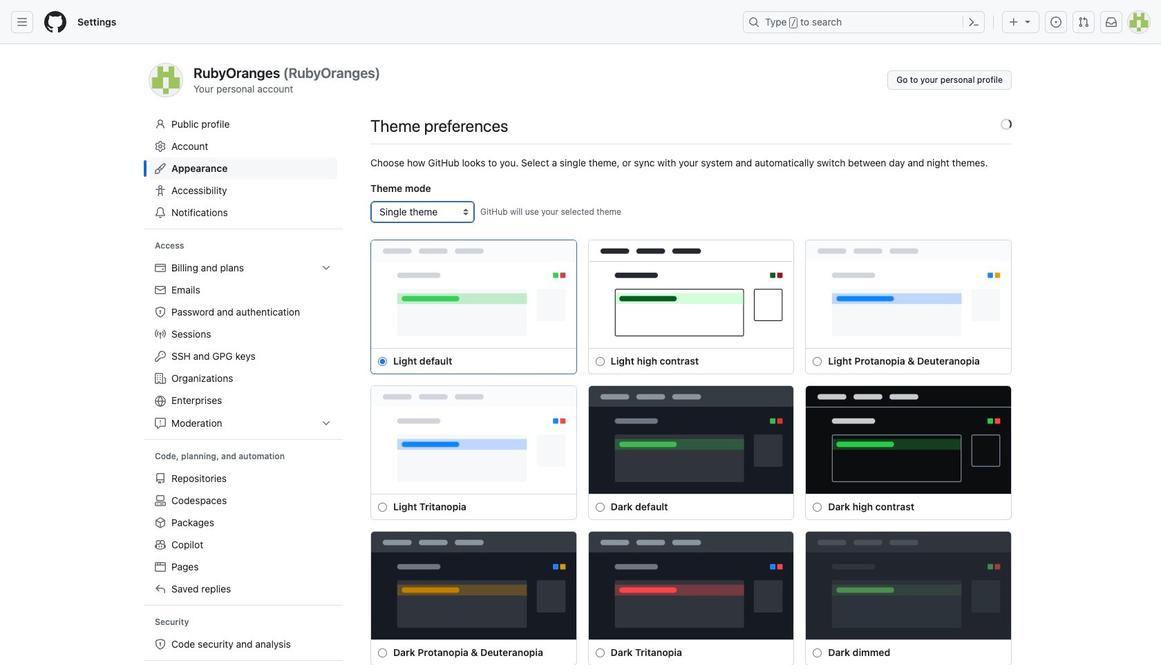 Task type: describe. For each thing, give the bounding box(es) containing it.
accessibility image
[[155, 185, 166, 196]]

shield lock image
[[155, 639, 166, 650]]

@rubyoranges image
[[149, 64, 182, 97]]

browser image
[[155, 562, 166, 573]]

shield lock image
[[155, 307, 166, 318]]

globe image
[[155, 396, 166, 407]]

1 list from the top
[[149, 257, 337, 435]]

paintbrush image
[[155, 163, 166, 174]]

issue opened image
[[1051, 17, 1062, 28]]

key image
[[155, 351, 166, 362]]

single theme picker option group
[[365, 240, 1018, 666]]

none radio inside single theme picker option group
[[596, 503, 605, 512]]

homepage image
[[44, 11, 66, 33]]

gear image
[[155, 141, 166, 152]]

triangle down image
[[1022, 16, 1033, 27]]

organization image
[[155, 373, 166, 384]]

package image
[[155, 518, 166, 529]]



Task type: vqa. For each thing, say whether or not it's contained in the screenshot.
Month associated with Updated last month
no



Task type: locate. For each thing, give the bounding box(es) containing it.
command palette image
[[968, 17, 979, 28]]

plus image
[[1009, 17, 1020, 28]]

None radio
[[596, 503, 605, 512]]

git pull request image
[[1078, 17, 1089, 28]]

reply image
[[155, 584, 166, 595]]

2 vertical spatial list
[[149, 634, 337, 656]]

broadcast image
[[155, 329, 166, 340]]

copilot image
[[155, 540, 166, 551]]

1 vertical spatial list
[[149, 468, 337, 601]]

2 list from the top
[[149, 468, 337, 601]]

notifications image
[[1106, 17, 1117, 28]]

codespaces image
[[155, 496, 166, 507]]

list
[[149, 257, 337, 435], [149, 468, 337, 601], [149, 634, 337, 656]]

None radio
[[378, 357, 387, 366], [596, 357, 605, 366], [813, 357, 822, 366], [378, 503, 387, 512], [813, 503, 822, 512], [378, 649, 387, 658], [596, 649, 605, 658], [813, 649, 822, 658], [378, 357, 387, 366], [596, 357, 605, 366], [813, 357, 822, 366], [378, 503, 387, 512], [813, 503, 822, 512], [378, 649, 387, 658], [596, 649, 605, 658], [813, 649, 822, 658]]

3 list from the top
[[149, 634, 337, 656]]

person image
[[155, 119, 166, 130]]

mail image
[[155, 285, 166, 296]]

0 vertical spatial list
[[149, 257, 337, 435]]

bell image
[[155, 207, 166, 218]]

repo image
[[155, 473, 166, 485]]



